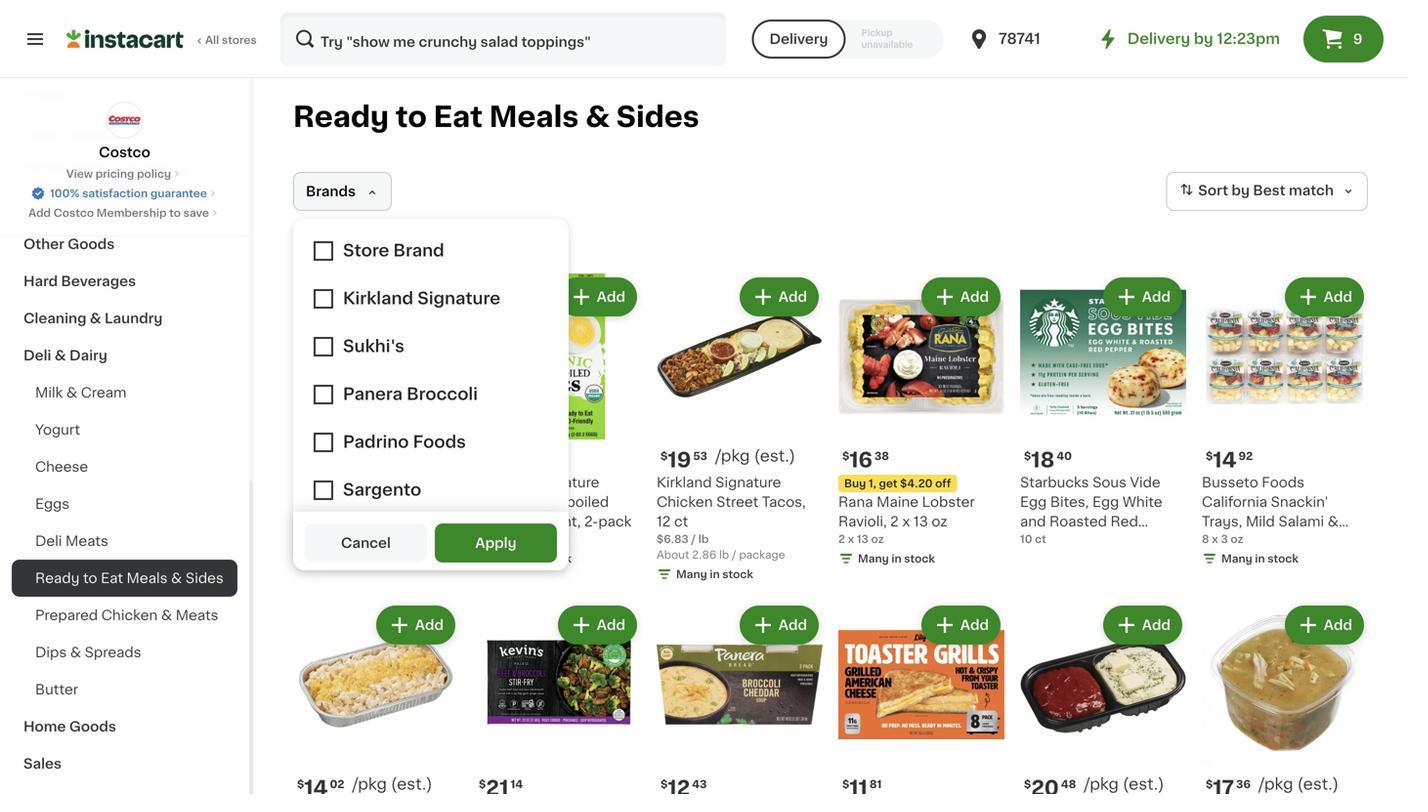 Task type: describe. For each thing, give the bounding box(es) containing it.
$4.20
[[901, 479, 933, 489]]

oz,
[[1347, 535, 1367, 548]]

02
[[330, 780, 345, 790]]

ready to eat meals & sides link
[[12, 560, 238, 597]]

add button for 2 x 13 oz
[[924, 280, 999, 315]]

health & personal care link
[[12, 152, 238, 189]]

delivery button
[[752, 20, 846, 59]]

$14.02 per package (estimated) element
[[293, 776, 459, 795]]

0 vertical spatial to
[[396, 103, 427, 131]]

18
[[1032, 450, 1055, 471]]

milk & cream
[[35, 386, 127, 400]]

cheese, inside the busseto foods california snackin' trays, mild salami & provolone cheese, 3 oz, 8 ct
[[1275, 535, 1331, 548]]

and inside the kirkland signature cheese, fruit and nut snacks variety, 16 x 1.5 oz
[[388, 496, 414, 509]]

14 92
[[304, 450, 344, 471]]

stock for rana maine lobster ravioli, 2 x 13 oz
[[905, 554, 935, 565]]

kirkland signature chicken street tacos, 12 ct $6.83 / lb about 2.86 lb / package
[[657, 476, 806, 561]]

butter
[[35, 683, 78, 697]]

paper
[[23, 126, 65, 140]]

12:23pm
[[1218, 32, 1281, 46]]

78741 button
[[968, 12, 1085, 66]]

x down trays,
[[1212, 534, 1219, 545]]

in for rana maine lobster ravioli, 2 x 13 oz
[[892, 554, 902, 565]]

many for rana maine lobster ravioli, 2 x 13 oz
[[858, 554, 889, 565]]

0 vertical spatial 13
[[914, 515, 929, 529]]

38
[[875, 451, 890, 462]]

rana maine lobster ravioli, 2 x 13 oz 2 x 13 oz
[[839, 496, 975, 545]]

$ 14 92
[[1206, 450, 1254, 471]]

add button for 10 ct
[[1105, 280, 1181, 315]]

(est.) for 36
[[1298, 777, 1339, 793]]

eggs link
[[12, 486, 238, 523]]

ct inside the busseto foods california snackin' trays, mild salami & provolone cheese, 3 oz, 8 ct
[[1215, 554, 1229, 568]]

stock down package at the bottom of page
[[723, 569, 754, 580]]

$ inside $ 18 40
[[1025, 451, 1032, 462]]

0 horizontal spatial /
[[692, 534, 696, 545]]

92 inside 14 92
[[330, 451, 344, 462]]

9
[[1354, 32, 1363, 46]]

81
[[870, 780, 882, 790]]

many for kirkland signature cheese, fruit and nut snacks variety, 16 x 1.5 oz
[[313, 554, 344, 565]]

paper goods link
[[12, 114, 238, 152]]

1 vertical spatial lb
[[720, 550, 729, 561]]

delivery by 12:23pm link
[[1097, 27, 1281, 51]]

1 8 from the top
[[1202, 534, 1210, 545]]

foods
[[1262, 476, 1305, 490]]

hardboiled
[[533, 496, 609, 509]]

stock for kirkland signature organic hardboiled eggs, 16-count, 2-pack
[[541, 554, 572, 565]]

in down 2.86
[[710, 569, 720, 580]]

14 for 14
[[511, 780, 523, 790]]

dips & spreads link
[[12, 634, 238, 672]]

street
[[717, 496, 759, 509]]

$19.53 per package (estimated) element
[[657, 448, 823, 473]]

0 vertical spatial 2
[[891, 515, 899, 529]]

prepared chicken & meats link
[[12, 597, 238, 634]]

10
[[1021, 534, 1033, 545]]

oz inside the kirkland signature cheese, fruit and nut snacks variety, 16 x 1.5 oz
[[293, 535, 309, 548]]

snacks
[[293, 515, 343, 529]]

count
[[1098, 535, 1138, 548]]

health & personal care
[[23, 163, 187, 177]]

40
[[1057, 451, 1073, 462]]

hard beverages link
[[12, 263, 238, 300]]

53
[[694, 451, 708, 462]]

$ inside $ 19 53 /pkg (est.)
[[661, 451, 668, 462]]

1 vertical spatial costco
[[54, 208, 94, 219]]

signature for fruit
[[352, 476, 418, 490]]

/pkg inside $ 19 53 /pkg (est.)
[[716, 449, 750, 464]]

lobster
[[923, 496, 975, 509]]

many in stock for rana maine lobster ravioli, 2 x 13 oz
[[858, 554, 935, 565]]

starbucks sous vide egg bites, egg white and roasted red pepper, 10-count
[[1021, 476, 1163, 548]]

pepper,
[[1021, 535, 1073, 548]]

/pkg for 02
[[352, 777, 387, 793]]

hard
[[23, 275, 58, 288]]

wine link
[[12, 189, 238, 226]]

add for 43
[[779, 619, 808, 633]]

1 vertical spatial chicken
[[101, 609, 158, 623]]

many in stock for busseto foods california snackin' trays, mild salami & provolone cheese, 3 oz, 8 ct
[[1222, 554, 1299, 565]]

$ 16 38
[[843, 450, 890, 471]]

maine
[[877, 496, 919, 509]]

count,
[[537, 515, 581, 529]]

0 vertical spatial ready to eat meals & sides
[[293, 103, 700, 131]]

add button for 14
[[560, 608, 635, 643]]

kirkland for kirkland signature cheese, fruit and nut snacks variety, 16 x 1.5 oz
[[293, 476, 349, 490]]

add button for 81
[[924, 608, 999, 643]]

brands
[[306, 185, 356, 198]]

kirkland for kirkland signature chicken street tacos, 12 ct $6.83 / lb about 2.86 lb / package
[[657, 476, 712, 490]]

cleaning & laundry link
[[12, 300, 238, 337]]

add button for 8 x 3 oz
[[1287, 280, 1363, 315]]

eat inside ready to eat meals & sides link
[[101, 572, 123, 586]]

add for 16 x 1.5 oz
[[415, 290, 444, 304]]

beverages
[[61, 275, 136, 288]]

10-
[[1077, 535, 1098, 548]]

home goods
[[23, 721, 116, 734]]

goods for other goods
[[68, 238, 115, 251]]

1 vertical spatial meals
[[127, 572, 168, 586]]

$20.48 per package (estimated) element
[[1021, 776, 1187, 795]]

membership
[[97, 208, 167, 219]]

apply
[[476, 537, 517, 550]]

hard beverages
[[23, 275, 136, 288]]

sous
[[1093, 476, 1127, 490]]

organic
[[475, 496, 530, 509]]

view pricing policy link
[[66, 166, 183, 182]]

buy
[[845, 479, 866, 489]]

save
[[183, 208, 209, 219]]

dips & spreads
[[35, 646, 141, 660]]

in for kirkland signature organic hardboiled eggs, 16-count, 2-pack
[[528, 554, 538, 565]]

36
[[1237, 780, 1251, 790]]

$ inside $ 16 38
[[843, 451, 850, 462]]

chicken inside the kirkland signature chicken street tacos, 12 ct $6.83 / lb about 2.86 lb / package
[[657, 496, 713, 509]]

Best match Sort by field
[[1167, 172, 1369, 211]]

1 horizontal spatial meals
[[489, 103, 579, 131]]

deli meats link
[[12, 523, 238, 560]]

yogurt link
[[12, 412, 238, 449]]

43
[[692, 780, 707, 790]]

add button for 16
[[560, 280, 635, 315]]

add costco membership to save
[[28, 208, 209, 219]]

get
[[879, 479, 898, 489]]

8 inside the busseto foods california snackin' trays, mild salami & provolone cheese, 3 oz, 8 ct
[[1202, 554, 1212, 568]]

costco logo image
[[106, 102, 143, 139]]

48
[[1062, 780, 1077, 790]]

stores
[[222, 35, 257, 45]]

stock for kirkland signature cheese, fruit and nut snacks variety, 16 x 1.5 oz
[[359, 554, 390, 565]]

home goods link
[[12, 709, 238, 746]]

add for $6.83 / lb
[[779, 290, 808, 304]]

rana
[[839, 496, 874, 509]]

14 for 14 92
[[304, 450, 328, 471]]

12
[[657, 515, 671, 529]]

many in stock down 2.86
[[677, 569, 754, 580]]

1.5 inside the kirkland signature cheese, fruit and nut snacks variety, 16 x 1.5 oz
[[431, 515, 449, 529]]

x down maine
[[903, 515, 911, 529]]

16 left 38
[[850, 450, 873, 471]]

add for 8 x 3 oz
[[1324, 290, 1353, 304]]

all stores
[[205, 35, 257, 45]]

yogurt
[[35, 423, 80, 437]]

2 horizontal spatial 14
[[1214, 450, 1237, 471]]

tacos,
[[762, 496, 806, 509]]

many in stock for kirkland signature cheese, fruit and nut snacks variety, 16 x 1.5 oz
[[313, 554, 390, 565]]

Search field
[[282, 14, 725, 65]]

cleaning
[[23, 312, 87, 326]]

x down 'ravioli,'
[[848, 534, 855, 545]]

add for 16
[[597, 290, 626, 304]]

3 inside the busseto foods california snackin' trays, mild salami & provolone cheese, 3 oz, 8 ct
[[1335, 535, 1344, 548]]

cancel
[[341, 537, 391, 550]]

2.86
[[692, 550, 717, 561]]

x down snacks
[[308, 534, 314, 545]]

many in stock for kirkland signature organic hardboiled eggs, 16-count, 2-pack
[[495, 554, 572, 565]]

white
[[1123, 496, 1163, 509]]

0 horizontal spatial ready
[[35, 572, 80, 586]]

ct inside the kirkland signature chicken street tacos, 12 ct $6.83 / lb about 2.86 lb / package
[[675, 515, 689, 529]]

many down 2.86
[[677, 569, 707, 580]]

meats inside deli meats "link"
[[66, 535, 108, 548]]

100% satisfaction guarantee
[[50, 188, 207, 199]]

deli meats
[[35, 535, 108, 548]]

0 horizontal spatial lb
[[699, 534, 709, 545]]

goods for paper goods
[[68, 126, 115, 140]]

deli & dairy
[[23, 349, 107, 363]]

guarantee
[[151, 188, 207, 199]]

package
[[739, 550, 786, 561]]

deli for deli meats
[[35, 535, 62, 548]]

/pkg (est.) for 48
[[1085, 777, 1165, 793]]

buy 1, get $4.20 off
[[845, 479, 952, 489]]

0 horizontal spatial 3
[[1221, 534, 1229, 545]]

costco link
[[99, 102, 150, 162]]



Task type: vqa. For each thing, say whether or not it's contained in the screenshot.
In related to Kirkland Signature Cheese, Fruit and Nut Snacks Variety, 16 x 1.5 oz
yes



Task type: locate. For each thing, give the bounding box(es) containing it.
/pkg (est.) right 48
[[1085, 777, 1165, 793]]

ready up brands dropdown button
[[293, 103, 389, 131]]

/pkg right the 02
[[352, 777, 387, 793]]

kirkland down 19 at left
[[657, 476, 712, 490]]

1 horizontal spatial to
[[169, 208, 181, 219]]

sales link
[[12, 746, 238, 783]]

1 horizontal spatial /pkg (est.)
[[1085, 777, 1165, 793]]

view
[[66, 169, 93, 179]]

signature up fruit
[[352, 476, 418, 490]]

meats down eggs at the bottom left of the page
[[66, 535, 108, 548]]

view pricing policy
[[66, 169, 171, 179]]

add for 2 x 13 oz
[[961, 290, 989, 304]]

deli inside deli & dairy link
[[23, 349, 51, 363]]

ready to eat meals & sides up prepared chicken & meats
[[35, 572, 224, 586]]

(est.) inside the $14.02 per package (estimated) element
[[391, 777, 433, 793]]

by left 12:23pm
[[1195, 32, 1214, 46]]

$17.36 per package (estimated) element
[[1202, 776, 1369, 795]]

kirkland inside the kirkland signature chicken street tacos, 12 ct $6.83 / lb about 2.86 lb / package
[[657, 476, 712, 490]]

(est.) inside $20.48 per package (estimated) element
[[1123, 777, 1165, 793]]

1.5 down the nut
[[431, 515, 449, 529]]

add button
[[378, 280, 454, 315], [560, 280, 635, 315], [742, 280, 817, 315], [924, 280, 999, 315], [1105, 280, 1181, 315], [1287, 280, 1363, 315], [378, 608, 454, 643], [560, 608, 635, 643], [742, 608, 817, 643], [924, 608, 999, 643], [1105, 608, 1181, 643], [1287, 608, 1363, 643]]

sort
[[1199, 184, 1229, 198]]

8 x 3 oz
[[1202, 534, 1244, 545]]

policy
[[137, 169, 171, 179]]

0 vertical spatial meals
[[489, 103, 579, 131]]

add for 10 ct
[[1143, 290, 1171, 304]]

1 vertical spatial ready to eat meals & sides
[[35, 572, 224, 586]]

/pkg right 48
[[1085, 777, 1119, 793]]

1 vertical spatial by
[[1232, 184, 1250, 198]]

1 vertical spatial deli
[[35, 535, 62, 548]]

0 vertical spatial meats
[[66, 535, 108, 548]]

many for kirkland signature organic hardboiled eggs, 16-count, 2-pack
[[495, 554, 526, 565]]

8 down 8 x 3 oz
[[1202, 554, 1212, 568]]

0 vertical spatial ct
[[675, 515, 689, 529]]

/pkg right '36'
[[1259, 777, 1294, 793]]

kirkland for kirkland signature organic hardboiled eggs, 16-count, 2-pack 16
[[475, 476, 530, 490]]

2 vertical spatial to
[[83, 572, 97, 586]]

2 egg from the left
[[1093, 496, 1120, 509]]

cheese
[[35, 460, 88, 474]]

0 vertical spatial ready
[[293, 103, 389, 131]]

salami
[[1279, 515, 1325, 529]]

and left the nut
[[388, 496, 414, 509]]

cheese,
[[293, 496, 350, 509], [1275, 535, 1331, 548]]

3 /pkg (est.) from the left
[[1259, 777, 1339, 793]]

many down 'ravioli,'
[[858, 554, 889, 565]]

/ left package at the bottom of page
[[732, 550, 737, 561]]

0 vertical spatial by
[[1195, 32, 1214, 46]]

add
[[28, 208, 51, 219], [415, 290, 444, 304], [597, 290, 626, 304], [779, 290, 808, 304], [961, 290, 989, 304], [1143, 290, 1171, 304], [1324, 290, 1353, 304], [415, 619, 444, 633], [597, 619, 626, 633], [779, 619, 808, 633], [961, 619, 989, 633], [1143, 619, 1171, 633], [1324, 619, 1353, 633]]

1 vertical spatial eat
[[101, 572, 123, 586]]

(est.) up tacos,
[[754, 449, 796, 464]]

/pkg (est.) inside $17.36 per package (estimated) element
[[1259, 777, 1339, 793]]

signature inside the kirkland signature chicken street tacos, 12 ct $6.83 / lb about 2.86 lb / package
[[716, 476, 782, 490]]

1 vertical spatial ready
[[35, 572, 80, 586]]

many down apply
[[495, 554, 526, 565]]

deli up milk
[[23, 349, 51, 363]]

16 down snacks
[[293, 534, 305, 545]]

1 vertical spatial meats
[[176, 609, 219, 623]]

0 horizontal spatial egg
[[1021, 496, 1047, 509]]

0 horizontal spatial cheese,
[[293, 496, 350, 509]]

red
[[1111, 515, 1139, 529]]

signature up street
[[716, 476, 782, 490]]

bites,
[[1051, 496, 1089, 509]]

1 horizontal spatial delivery
[[1128, 32, 1191, 46]]

signature inside the kirkland signature cheese, fruit and nut snacks variety, 16 x 1.5 oz
[[352, 476, 418, 490]]

cheese, inside the kirkland signature cheese, fruit and nut snacks variety, 16 x 1.5 oz
[[293, 496, 350, 509]]

/pkg for 48
[[1085, 777, 1119, 793]]

delivery for delivery by 12:23pm
[[1128, 32, 1191, 46]]

1.5
[[431, 515, 449, 529], [317, 534, 332, 545]]

lb
[[699, 534, 709, 545], [720, 550, 729, 561]]

1 92 from the left
[[330, 451, 344, 462]]

2 down maine
[[891, 515, 899, 529]]

(est.) right the 02
[[391, 777, 433, 793]]

x inside the kirkland signature cheese, fruit and nut snacks variety, 16 x 1.5 oz
[[419, 515, 427, 529]]

many in stock down the provolone
[[1222, 554, 1299, 565]]

16 inside the kirkland signature organic hardboiled eggs, 16-count, 2-pack 16
[[475, 534, 487, 545]]

16 inside the kirkland signature cheese, fruit and nut snacks variety, 16 x 1.5 oz
[[401, 515, 416, 529]]

1 vertical spatial goods
[[68, 238, 115, 251]]

many in stock down the 16-
[[495, 554, 572, 565]]

0 horizontal spatial eat
[[101, 572, 123, 586]]

deli inside deli meats "link"
[[35, 535, 62, 548]]

92 up "busseto"
[[1239, 451, 1254, 462]]

satisfaction
[[82, 188, 148, 199]]

kirkland up 'organic'
[[475, 476, 530, 490]]

home
[[23, 721, 66, 734]]

snackin'
[[1272, 496, 1329, 509]]

2 horizontal spatial to
[[396, 103, 427, 131]]

meals
[[489, 103, 579, 131], [127, 572, 168, 586]]

goods right home
[[69, 721, 116, 734]]

1 horizontal spatial sides
[[617, 103, 700, 131]]

(est.) inside $ 19 53 /pkg (est.)
[[754, 449, 796, 464]]

8 down trays,
[[1202, 534, 1210, 545]]

3 left oz,
[[1335, 535, 1344, 548]]

personal
[[88, 163, 150, 177]]

1 horizontal spatial eat
[[434, 103, 483, 131]]

eggs
[[35, 498, 70, 511]]

cheese, up snacks
[[293, 496, 350, 509]]

care
[[154, 163, 187, 177]]

0 vertical spatial eat
[[434, 103, 483, 131]]

/pkg (est.)
[[352, 777, 433, 793], [1085, 777, 1165, 793], [1259, 777, 1339, 793]]

add button for $6.83 / lb
[[742, 280, 817, 315]]

16 right variety, on the left bottom
[[401, 515, 416, 529]]

2 8 from the top
[[1202, 554, 1212, 568]]

ready to eat meals & sides
[[293, 103, 700, 131], [35, 572, 224, 586]]

product group containing 18
[[1021, 274, 1187, 548]]

& inside the busseto foods california snackin' trays, mild salami & provolone cheese, 3 oz, 8 ct
[[1328, 515, 1339, 529]]

1 horizontal spatial egg
[[1093, 496, 1120, 509]]

1 horizontal spatial signature
[[534, 476, 600, 490]]

1.5 down snacks
[[317, 534, 332, 545]]

meats inside prepared chicken & meats link
[[176, 609, 219, 623]]

1 horizontal spatial 1.5
[[431, 515, 449, 529]]

1 vertical spatial 1.5
[[317, 534, 332, 545]]

many down the provolone
[[1222, 554, 1253, 565]]

many down 16 x 1.5 oz
[[313, 554, 344, 565]]

13
[[914, 515, 929, 529], [857, 534, 869, 545]]

goods up beverages
[[68, 238, 115, 251]]

1 horizontal spatial 13
[[914, 515, 929, 529]]

prepared
[[35, 609, 98, 623]]

/pkg inside $17.36 per package (estimated) element
[[1259, 777, 1294, 793]]

/pkg (est.) for 02
[[352, 777, 433, 793]]

92 inside '$ 14 92'
[[1239, 451, 1254, 462]]

signature inside the kirkland signature organic hardboiled eggs, 16-count, 2-pack 16
[[534, 476, 600, 490]]

signature for hardboiled
[[534, 476, 600, 490]]

1 kirkland from the left
[[293, 476, 349, 490]]

1 horizontal spatial and
[[1021, 515, 1046, 529]]

paper goods
[[23, 126, 115, 140]]

deli down eggs at the bottom left of the page
[[35, 535, 62, 548]]

0 horizontal spatial 13
[[857, 534, 869, 545]]

signature up hardboiled
[[534, 476, 600, 490]]

in down cancel
[[346, 554, 356, 565]]

chicken up dips & spreads link
[[101, 609, 158, 623]]

0 horizontal spatial /pkg (est.)
[[352, 777, 433, 793]]

1 horizontal spatial costco
[[99, 146, 150, 159]]

1 vertical spatial and
[[1021, 515, 1046, 529]]

by for delivery
[[1195, 32, 1214, 46]]

in for kirkland signature cheese, fruit and nut snacks variety, 16 x 1.5 oz
[[346, 554, 356, 565]]

by inside field
[[1232, 184, 1250, 198]]

mild
[[1246, 515, 1276, 529]]

1 vertical spatial 13
[[857, 534, 869, 545]]

stock down "salami"
[[1268, 554, 1299, 565]]

9 button
[[1304, 16, 1384, 63]]

1 horizontal spatial 14
[[511, 780, 523, 790]]

3
[[1221, 534, 1229, 545], [1335, 535, 1344, 548]]

1 horizontal spatial 3
[[1335, 535, 1344, 548]]

0 vertical spatial 1.5
[[431, 515, 449, 529]]

many for busseto foods california snackin' trays, mild salami & provolone cheese, 3 oz, 8 ct
[[1222, 554, 1253, 565]]

1 vertical spatial sides
[[186, 572, 224, 586]]

(est.) right '36'
[[1298, 777, 1339, 793]]

/pkg inside $20.48 per package (estimated) element
[[1085, 777, 1119, 793]]

1 horizontal spatial chicken
[[657, 496, 713, 509]]

ready to eat meals & sides down search field at the top
[[293, 103, 700, 131]]

stock down count,
[[541, 554, 572, 565]]

in for busseto foods california snackin' trays, mild salami & provolone cheese, 3 oz, 8 ct
[[1256, 554, 1266, 565]]

milk & cream link
[[12, 374, 238, 412]]

goods
[[68, 126, 115, 140], [68, 238, 115, 251], [69, 721, 116, 734]]

add costco membership to save link
[[28, 205, 221, 221]]

/pkg (est.) inside $20.48 per package (estimated) element
[[1085, 777, 1165, 793]]

product group
[[293, 274, 459, 571], [475, 274, 641, 571], [657, 274, 823, 587], [839, 274, 1005, 571], [1021, 274, 1187, 548], [1202, 274, 1369, 571], [293, 602, 459, 795], [475, 602, 641, 795], [657, 602, 823, 795], [839, 602, 1005, 795], [1021, 602, 1187, 795], [1202, 602, 1369, 795]]

0 horizontal spatial by
[[1195, 32, 1214, 46]]

0 horizontal spatial 1.5
[[317, 534, 332, 545]]

1 horizontal spatial by
[[1232, 184, 1250, 198]]

by for sort
[[1232, 184, 1250, 198]]

costco up personal
[[99, 146, 150, 159]]

goods up health & personal care
[[68, 126, 115, 140]]

1 horizontal spatial ct
[[1035, 534, 1047, 545]]

delivery for delivery
[[770, 32, 829, 46]]

1 vertical spatial to
[[169, 208, 181, 219]]

meals up prepared chicken & meats
[[127, 572, 168, 586]]

0 horizontal spatial sides
[[186, 572, 224, 586]]

0 horizontal spatial signature
[[352, 476, 418, 490]]

1,
[[869, 479, 877, 489]]

16 down eggs,
[[475, 534, 487, 545]]

16-
[[517, 515, 537, 529]]

add for 81
[[961, 619, 989, 633]]

nut
[[417, 496, 442, 509]]

ct down 8 x 3 oz
[[1215, 554, 1229, 568]]

dips
[[35, 646, 67, 660]]

by
[[1195, 32, 1214, 46], [1232, 184, 1250, 198]]

2 horizontal spatial signature
[[716, 476, 782, 490]]

/pkg (est.) for 36
[[1259, 777, 1339, 793]]

2 vertical spatial ct
[[1215, 554, 1229, 568]]

by right sort
[[1232, 184, 1250, 198]]

$ inside '$ 14 92'
[[1206, 451, 1214, 462]]

0 vertical spatial and
[[388, 496, 414, 509]]

3 kirkland from the left
[[657, 476, 712, 490]]

x down the nut
[[419, 515, 427, 529]]

prepared chicken & meats
[[35, 609, 219, 623]]

None search field
[[280, 12, 727, 66]]

costco
[[99, 146, 150, 159], [54, 208, 94, 219]]

100% satisfaction guarantee button
[[30, 182, 219, 201]]

and inside starbucks sous vide egg bites, egg white and roasted red pepper, 10-count
[[1021, 515, 1046, 529]]

1 horizontal spatial ready to eat meals & sides
[[293, 103, 700, 131]]

in down the 16-
[[528, 554, 538, 565]]

goods for home goods
[[69, 721, 116, 734]]

sales
[[23, 758, 62, 771]]

&
[[586, 103, 610, 131], [74, 163, 85, 177], [90, 312, 101, 326], [55, 349, 66, 363], [66, 386, 77, 400], [1328, 515, 1339, 529], [171, 572, 182, 586], [161, 609, 172, 623], [70, 646, 81, 660]]

eat down search field at the top
[[434, 103, 483, 131]]

ct right 10
[[1035, 534, 1047, 545]]

add button for 16 x 1.5 oz
[[378, 280, 454, 315]]

1 signature from the left
[[352, 476, 418, 490]]

/ up 2.86
[[692, 534, 696, 545]]

kirkland inside the kirkland signature cheese, fruit and nut snacks variety, 16 x 1.5 oz
[[293, 476, 349, 490]]

1 horizontal spatial cheese,
[[1275, 535, 1331, 548]]

deli for deli & dairy
[[23, 349, 51, 363]]

sides
[[617, 103, 700, 131], [186, 572, 224, 586]]

0 horizontal spatial meats
[[66, 535, 108, 548]]

meats up dips & spreads link
[[176, 609, 219, 623]]

meals down search field at the top
[[489, 103, 579, 131]]

liquor link
[[12, 77, 238, 114]]

1 horizontal spatial 2
[[891, 515, 899, 529]]

egg down sous
[[1093, 496, 1120, 509]]

dairy
[[69, 349, 107, 363]]

1 egg from the left
[[1021, 496, 1047, 509]]

0 vertical spatial cheese,
[[293, 496, 350, 509]]

egg
[[1021, 496, 1047, 509], [1093, 496, 1120, 509]]

add button for 43
[[742, 608, 817, 643]]

1 vertical spatial /
[[732, 550, 737, 561]]

oz
[[932, 515, 948, 529], [334, 534, 347, 545], [872, 534, 884, 545], [1231, 534, 1244, 545], [293, 535, 309, 548]]

in down the provolone
[[1256, 554, 1266, 565]]

92 up the kirkland signature cheese, fruit and nut snacks variety, 16 x 1.5 oz
[[330, 451, 344, 462]]

ready
[[293, 103, 389, 131], [35, 572, 80, 586]]

(est.) right 48
[[1123, 777, 1165, 793]]

eggs,
[[475, 515, 513, 529]]

instacart logo image
[[66, 27, 184, 51]]

0 horizontal spatial ready to eat meals & sides
[[35, 572, 224, 586]]

delivery by 12:23pm
[[1128, 32, 1281, 46]]

brands button
[[293, 172, 392, 211]]

chicken
[[657, 496, 713, 509], [101, 609, 158, 623]]

0 vertical spatial lb
[[699, 534, 709, 545]]

costco down 100%
[[54, 208, 94, 219]]

eat up prepared chicken & meats link at left bottom
[[101, 572, 123, 586]]

1 horizontal spatial kirkland
[[475, 476, 530, 490]]

1 vertical spatial 8
[[1202, 554, 1212, 568]]

delivery inside button
[[770, 32, 829, 46]]

california
[[1202, 496, 1268, 509]]

0 vertical spatial chicken
[[657, 496, 713, 509]]

13 down 'ravioli,'
[[857, 534, 869, 545]]

1 /pkg (est.) from the left
[[352, 777, 433, 793]]

many in stock down rana maine lobster ravioli, 2 x 13 oz 2 x 13 oz
[[858, 554, 935, 565]]

0 horizontal spatial 2
[[839, 534, 846, 545]]

kirkland down 14 92
[[293, 476, 349, 490]]

0 vertical spatial deli
[[23, 349, 51, 363]]

10 ct
[[1021, 534, 1047, 545]]

lb right 2.86
[[720, 550, 729, 561]]

starbucks
[[1021, 476, 1090, 490]]

/pkg right 53
[[716, 449, 750, 464]]

0 vertical spatial sides
[[617, 103, 700, 131]]

other
[[23, 238, 64, 251]]

cheese, down "salami"
[[1275, 535, 1331, 548]]

chicken up the 12
[[657, 496, 713, 509]]

2 signature from the left
[[534, 476, 600, 490]]

busseto foods california snackin' trays, mild salami & provolone cheese, 3 oz, 8 ct
[[1202, 476, 1367, 568]]

0 horizontal spatial to
[[83, 572, 97, 586]]

in down rana maine lobster ravioli, 2 x 13 oz 2 x 13 oz
[[892, 554, 902, 565]]

1 horizontal spatial lb
[[720, 550, 729, 561]]

product group containing 16
[[839, 274, 1005, 571]]

(est.) inside $17.36 per package (estimated) element
[[1298, 777, 1339, 793]]

2 horizontal spatial ct
[[1215, 554, 1229, 568]]

/pkg (est.) right '36'
[[1259, 777, 1339, 793]]

1 horizontal spatial ready
[[293, 103, 389, 131]]

ready up prepared
[[35, 572, 80, 586]]

2 horizontal spatial /pkg (est.)
[[1259, 777, 1339, 793]]

vide
[[1131, 476, 1161, 490]]

2 vertical spatial goods
[[69, 721, 116, 734]]

0 horizontal spatial chicken
[[101, 609, 158, 623]]

1 vertical spatial cheese,
[[1275, 535, 1331, 548]]

0 horizontal spatial kirkland
[[293, 476, 349, 490]]

0 horizontal spatial and
[[388, 496, 414, 509]]

off
[[936, 479, 952, 489]]

product group containing 19
[[657, 274, 823, 587]]

0 horizontal spatial meals
[[127, 572, 168, 586]]

signature for street
[[716, 476, 782, 490]]

egg down starbucks
[[1021, 496, 1047, 509]]

(est.) for 48
[[1123, 777, 1165, 793]]

liquor
[[23, 89, 68, 103]]

19
[[668, 450, 692, 471]]

3 down trays,
[[1221, 534, 1229, 545]]

0 vertical spatial /
[[692, 534, 696, 545]]

cleaning & laundry
[[23, 312, 163, 326]]

ct right the 12
[[675, 515, 689, 529]]

stock
[[359, 554, 390, 565], [541, 554, 572, 565], [905, 554, 935, 565], [1268, 554, 1299, 565], [723, 569, 754, 580]]

(est.)
[[754, 449, 796, 464], [391, 777, 433, 793], [1123, 777, 1165, 793], [1298, 777, 1339, 793]]

add for 14
[[597, 619, 626, 633]]

stock down rana maine lobster ravioli, 2 x 13 oz 2 x 13 oz
[[905, 554, 935, 565]]

(est.) for 02
[[391, 777, 433, 793]]

/pkg for 36
[[1259, 777, 1294, 793]]

2 horizontal spatial kirkland
[[657, 476, 712, 490]]

2 92 from the left
[[1239, 451, 1254, 462]]

0 vertical spatial 8
[[1202, 534, 1210, 545]]

stock for busseto foods california snackin' trays, mild salami & provolone cheese, 3 oz, 8 ct
[[1268, 554, 1299, 565]]

/pkg (est.) right the 02
[[352, 777, 433, 793]]

/pkg (est.) inside the $14.02 per package (estimated) element
[[352, 777, 433, 793]]

8
[[1202, 534, 1210, 545], [1202, 554, 1212, 568]]

service type group
[[752, 20, 944, 59]]

/pkg inside the $14.02 per package (estimated) element
[[352, 777, 387, 793]]

1 horizontal spatial 92
[[1239, 451, 1254, 462]]

$17.40 element
[[475, 448, 641, 473]]

2 /pkg (est.) from the left
[[1085, 777, 1165, 793]]

0 horizontal spatial delivery
[[770, 32, 829, 46]]

13 down maine
[[914, 515, 929, 529]]

about
[[657, 550, 690, 561]]

3 signature from the left
[[716, 476, 782, 490]]

stock down cancel
[[359, 554, 390, 565]]

lb up 2.86
[[699, 534, 709, 545]]

0 vertical spatial goods
[[68, 126, 115, 140]]

0 horizontal spatial 92
[[330, 451, 344, 462]]

many in stock down cancel
[[313, 554, 390, 565]]

1 horizontal spatial meats
[[176, 609, 219, 623]]

0 vertical spatial costco
[[99, 146, 150, 159]]

$ 19 53 /pkg (est.)
[[661, 449, 796, 471]]

0 horizontal spatial 14
[[304, 450, 328, 471]]

2 kirkland from the left
[[475, 476, 530, 490]]

and up 10 ct
[[1021, 515, 1046, 529]]

kirkland inside the kirkland signature organic hardboiled eggs, 16-count, 2-pack 16
[[475, 476, 530, 490]]

1 vertical spatial ct
[[1035, 534, 1047, 545]]

16
[[850, 450, 873, 471], [401, 515, 416, 529], [293, 534, 305, 545], [475, 534, 487, 545]]

1 horizontal spatial /
[[732, 550, 737, 561]]

2-
[[585, 515, 599, 529]]

2 down 'ravioli,'
[[839, 534, 846, 545]]



